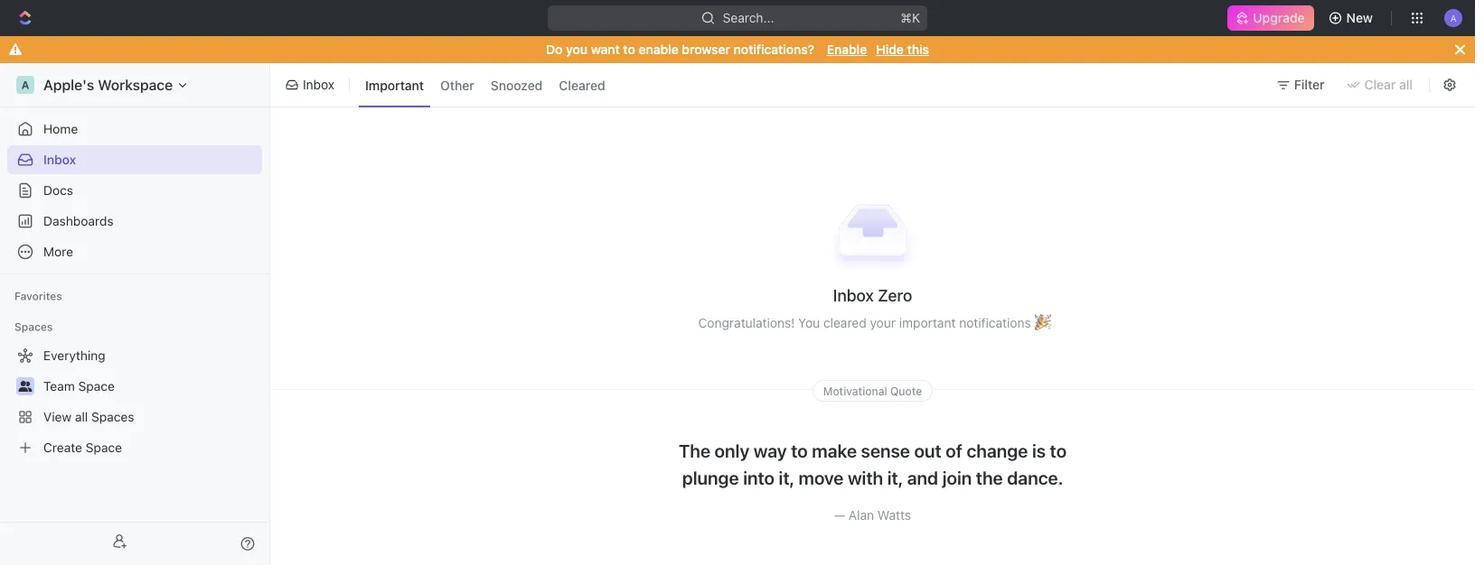 Task type: vqa. For each thing, say whether or not it's contained in the screenshot.
⌘K
yes



Task type: describe. For each thing, give the bounding box(es) containing it.
and
[[907, 467, 938, 489]]

motivational
[[823, 385, 887, 398]]

a button
[[1439, 4, 1468, 33]]

upgrade link
[[1228, 5, 1314, 31]]

1 it, from the left
[[779, 467, 795, 489]]

only
[[715, 440, 750, 461]]

important
[[365, 78, 424, 92]]

you
[[798, 315, 820, 330]]

clear all button
[[1339, 71, 1424, 99]]

dashboards
[[43, 214, 114, 229]]

apple's workspace, , element
[[16, 76, 34, 94]]

— alan watts
[[834, 508, 911, 523]]

filter button
[[1269, 71, 1336, 99]]

⌘k
[[901, 10, 920, 25]]

of
[[946, 440, 963, 461]]

everything link
[[7, 342, 259, 371]]

filter
[[1294, 77, 1325, 92]]

do
[[546, 42, 563, 57]]

motivational quote
[[823, 385, 922, 398]]

to for enable
[[623, 42, 635, 57]]

apple's
[[43, 76, 94, 94]]

—
[[834, 508, 845, 523]]

enable
[[639, 42, 679, 57]]

plunge
[[682, 467, 739, 489]]

team
[[43, 379, 75, 394]]

hide
[[876, 42, 904, 57]]

sidebar navigation
[[0, 63, 274, 566]]

snoozed button
[[484, 71, 549, 99]]

browser
[[682, 42, 730, 57]]

clear all
[[1365, 77, 1413, 92]]

create space
[[43, 441, 122, 456]]

team space
[[43, 379, 115, 394]]

snoozed
[[491, 78, 543, 92]]

change
[[967, 440, 1028, 461]]

with
[[848, 467, 883, 489]]

inbox inside "link"
[[43, 152, 76, 167]]

user group image
[[19, 381, 32, 392]]

view all spaces link
[[7, 403, 259, 432]]

1 horizontal spatial inbox
[[303, 77, 334, 92]]

clear
[[1365, 77, 1396, 92]]

apple's workspace
[[43, 76, 173, 94]]

create
[[43, 441, 82, 456]]

new button
[[1321, 4, 1384, 33]]

important
[[899, 315, 956, 330]]

team space link
[[43, 372, 259, 401]]

make
[[812, 440, 857, 461]]

more button
[[7, 238, 262, 267]]

other button
[[434, 71, 481, 99]]

this
[[907, 42, 929, 57]]

want
[[591, 42, 620, 57]]

way
[[754, 440, 787, 461]]

home
[[43, 122, 78, 136]]

join
[[942, 467, 972, 489]]

notifications?
[[734, 42, 814, 57]]

cleared button
[[553, 71, 612, 99]]

you
[[566, 42, 588, 57]]



Task type: locate. For each thing, give the bounding box(es) containing it.
sense
[[861, 440, 910, 461]]

0 horizontal spatial a
[[21, 79, 29, 91]]

space for create space
[[86, 441, 122, 456]]

1 vertical spatial a
[[21, 79, 29, 91]]

new
[[1347, 10, 1373, 25]]

2 it, from the left
[[887, 467, 903, 489]]

2 horizontal spatial inbox
[[833, 286, 874, 305]]

tree
[[7, 342, 262, 463]]

space
[[78, 379, 115, 394], [86, 441, 122, 456]]

1 horizontal spatial to
[[791, 440, 808, 461]]

congratulations! you cleared your important notifications 🎉
[[698, 315, 1047, 330]]

inbox
[[303, 77, 334, 92], [43, 152, 76, 167], [833, 286, 874, 305]]

2 vertical spatial inbox
[[833, 286, 874, 305]]

inbox zero
[[833, 286, 912, 305]]

0 horizontal spatial to
[[623, 42, 635, 57]]

1 vertical spatial all
[[75, 410, 88, 425]]

tree inside sidebar navigation
[[7, 342, 262, 463]]

tab list
[[355, 60, 615, 110]]

cleared
[[559, 78, 605, 92]]

all for view
[[75, 410, 88, 425]]

inbox down home
[[43, 152, 76, 167]]

alan
[[849, 508, 874, 523]]

1 vertical spatial space
[[86, 441, 122, 456]]

0 horizontal spatial spaces
[[14, 321, 53, 334]]

is
[[1032, 440, 1046, 461]]

all inside view all spaces link
[[75, 410, 88, 425]]

more
[[43, 245, 73, 259]]

all for clear
[[1399, 77, 1413, 92]]

0 horizontal spatial it,
[[779, 467, 795, 489]]

it,
[[779, 467, 795, 489], [887, 467, 903, 489]]

0 horizontal spatial inbox
[[43, 152, 76, 167]]

favorites button
[[7, 286, 69, 307]]

out
[[914, 440, 942, 461]]

dashboards link
[[7, 207, 262, 236]]

all right view
[[75, 410, 88, 425]]

docs
[[43, 183, 73, 198]]

1 horizontal spatial spaces
[[91, 410, 134, 425]]

zero
[[878, 286, 912, 305]]

all right clear
[[1399, 77, 1413, 92]]

space down view all spaces
[[86, 441, 122, 456]]

into
[[743, 467, 775, 489]]

space for team space
[[78, 379, 115, 394]]

favorites
[[14, 290, 62, 303]]

spaces up create space link
[[91, 410, 134, 425]]

0 vertical spatial spaces
[[14, 321, 53, 334]]

the only way to make sense out of change is to plunge into it, move with it, and join the dance.
[[679, 440, 1067, 489]]

the
[[679, 440, 710, 461]]

create space link
[[7, 434, 259, 463]]

spaces
[[14, 321, 53, 334], [91, 410, 134, 425]]

to right is
[[1050, 440, 1067, 461]]

it, left and
[[887, 467, 903, 489]]

quote
[[890, 385, 922, 398]]

0 horizontal spatial all
[[75, 410, 88, 425]]

0 vertical spatial space
[[78, 379, 115, 394]]

all
[[1399, 77, 1413, 92], [75, 410, 88, 425]]

upgrade
[[1253, 10, 1305, 25]]

to right way
[[791, 440, 808, 461]]

2 horizontal spatial to
[[1050, 440, 1067, 461]]

a inside navigation
[[21, 79, 29, 91]]

tab list containing important
[[355, 60, 615, 110]]

0 vertical spatial a
[[1450, 12, 1457, 23]]

a
[[1450, 12, 1457, 23], [21, 79, 29, 91]]

1 vertical spatial inbox
[[43, 152, 76, 167]]

everything
[[43, 348, 105, 363]]

all inside clear all button
[[1399, 77, 1413, 92]]

it, right into
[[779, 467, 795, 489]]

workspace
[[98, 76, 173, 94]]

home link
[[7, 115, 262, 144]]

🎉
[[1034, 315, 1047, 330]]

view all spaces
[[43, 410, 134, 425]]

other
[[440, 78, 474, 92]]

to
[[623, 42, 635, 57], [791, 440, 808, 461], [1050, 440, 1067, 461]]

enable
[[827, 42, 867, 57]]

inbox up "cleared"
[[833, 286, 874, 305]]

0 vertical spatial all
[[1399, 77, 1413, 92]]

tree containing everything
[[7, 342, 262, 463]]

to right want
[[623, 42, 635, 57]]

your
[[870, 315, 896, 330]]

spaces down favorites button
[[14, 321, 53, 334]]

notifications
[[959, 315, 1031, 330]]

inbox link
[[7, 146, 262, 174]]

dance.
[[1007, 467, 1063, 489]]

a inside dropdown button
[[1450, 12, 1457, 23]]

move
[[799, 467, 844, 489]]

the
[[976, 467, 1003, 489]]

inbox left important button at the left of page
[[303, 77, 334, 92]]

1 vertical spatial spaces
[[91, 410, 134, 425]]

congratulations!
[[698, 315, 795, 330]]

1 horizontal spatial all
[[1399, 77, 1413, 92]]

watts
[[878, 508, 911, 523]]

do you want to enable browser notifications? enable hide this
[[546, 42, 929, 57]]

docs link
[[7, 176, 262, 205]]

1 horizontal spatial a
[[1450, 12, 1457, 23]]

1 horizontal spatial it,
[[887, 467, 903, 489]]

to for make
[[791, 440, 808, 461]]

cleared
[[823, 315, 867, 330]]

search...
[[723, 10, 774, 25]]

important button
[[359, 71, 430, 99]]

space up view all spaces
[[78, 379, 115, 394]]

view
[[43, 410, 72, 425]]

0 vertical spatial inbox
[[303, 77, 334, 92]]



